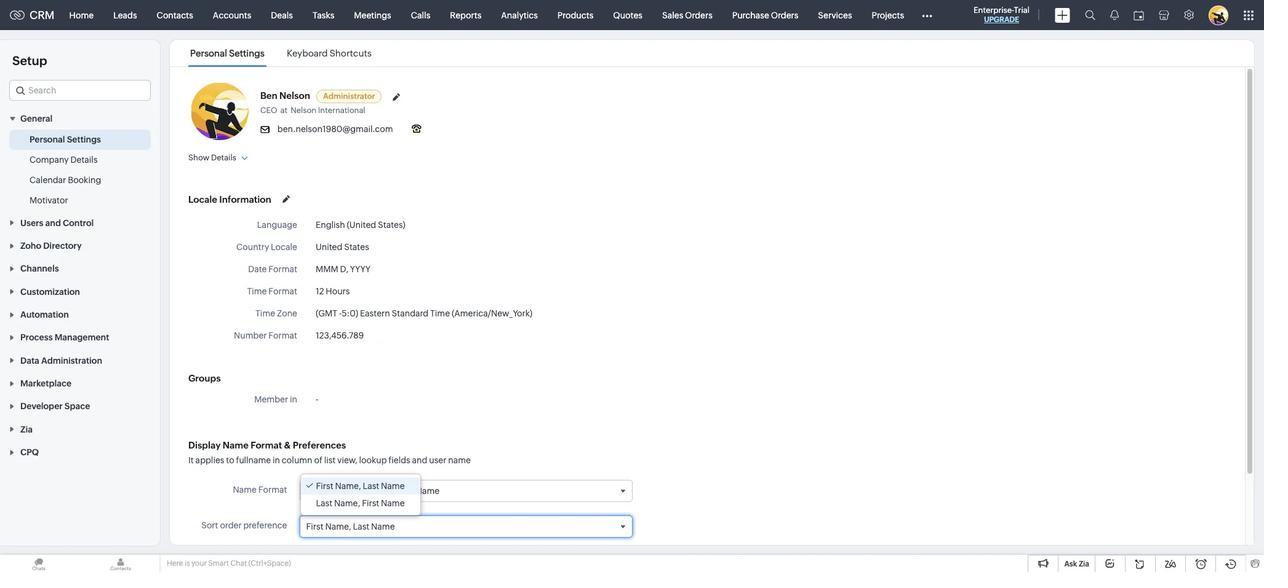 Task type: vqa. For each thing, say whether or not it's contained in the screenshot.
&
yes



Task type: describe. For each thing, give the bounding box(es) containing it.
hours
[[326, 287, 350, 297]]

groups
[[188, 374, 221, 384]]

tasks
[[313, 10, 334, 20]]

locale information
[[188, 194, 271, 205]]

search image
[[1085, 10, 1095, 20]]

directory
[[43, 241, 82, 251]]

First Name, Last Name field
[[300, 517, 632, 538]]

last name, first name
[[316, 499, 405, 509]]

profile element
[[1201, 0, 1236, 30]]

data administration button
[[0, 349, 160, 372]]

users
[[20, 218, 43, 228]]

last down last name, first name
[[353, 523, 369, 532]]

ben.nelson1980@gmail.com
[[277, 124, 393, 134]]

chats image
[[0, 556, 78, 573]]

format inside display name format & preferences it applies to fullname in column of list view, lookup fields and user name
[[251, 441, 282, 451]]

personal settings link for keyboard shortcuts link
[[188, 48, 266, 58]]

name inside display name format & preferences it applies to fullname in column of list view, lookup fields and user name
[[223, 441, 249, 451]]

search element
[[1078, 0, 1103, 30]]

mmm d, yyyy
[[316, 265, 370, 274]]

0 horizontal spatial -
[[316, 395, 318, 405]]

purchase orders link
[[722, 0, 808, 30]]

date format
[[248, 265, 297, 274]]

contacts link
[[147, 0, 203, 30]]

1 vertical spatial nelson
[[291, 106, 316, 115]]

profile image
[[1209, 5, 1228, 25]]

create menu element
[[1047, 0, 1078, 30]]

to
[[226, 456, 234, 466]]

company details
[[30, 155, 98, 165]]

administrator
[[323, 92, 375, 101]]

signals element
[[1103, 0, 1126, 30]]

fields
[[389, 456, 410, 466]]

Salutation, First Name, Last Name field
[[300, 481, 632, 502]]

country locale
[[236, 242, 297, 252]]

keyboard shortcuts link
[[285, 48, 373, 58]]

cpq
[[20, 448, 39, 458]]

first name, last name for first name, last name field
[[306, 523, 395, 532]]

automation button
[[0, 303, 160, 326]]

calendar image
[[1134, 10, 1144, 20]]

in inside display name format & preferences it applies to fullname in column of list view, lookup fields and user name
[[273, 456, 280, 466]]

format for name
[[258, 486, 287, 495]]

0 vertical spatial in
[[290, 395, 297, 405]]

leads link
[[103, 0, 147, 30]]

number
[[234, 331, 267, 341]]

ben nelson
[[260, 90, 310, 101]]

member
[[254, 395, 288, 405]]

data
[[20, 356, 39, 366]]

orders for sales orders
[[685, 10, 713, 20]]

tasks link
[[303, 0, 344, 30]]

products
[[557, 10, 593, 20]]

1 horizontal spatial personal settings
[[190, 48, 265, 58]]

zone
[[277, 309, 297, 319]]

format for number
[[269, 331, 297, 341]]

1 horizontal spatial zia
[[1079, 561, 1089, 569]]

shortcuts
[[330, 48, 372, 58]]

smart
[[208, 560, 229, 569]]

english
[[316, 220, 345, 230]]

developer space button
[[0, 395, 160, 418]]

process
[[20, 333, 53, 343]]

cpq button
[[0, 441, 160, 464]]

crm link
[[10, 9, 55, 22]]

123,456.789
[[316, 331, 364, 341]]

general button
[[0, 107, 160, 130]]

5:0)
[[342, 309, 358, 319]]

company details link
[[30, 154, 98, 166]]

1 horizontal spatial settings
[[229, 48, 265, 58]]

administration
[[41, 356, 102, 366]]

zoho directory button
[[0, 234, 160, 257]]

contacts
[[157, 10, 193, 20]]

ben
[[260, 90, 277, 101]]

details for show details
[[211, 153, 236, 162]]

of
[[314, 456, 322, 466]]

country
[[236, 242, 269, 252]]

international
[[318, 106, 365, 115]]

salutation, first name, last name
[[306, 487, 440, 497]]

ask
[[1064, 561, 1077, 569]]

sales
[[662, 10, 683, 20]]

customization button
[[0, 280, 160, 303]]

Search text field
[[10, 81, 150, 100]]

number format
[[234, 331, 297, 341]]

calls link
[[401, 0, 440, 30]]

12 hours
[[316, 287, 350, 297]]

services link
[[808, 0, 862, 30]]

states)
[[378, 220, 405, 230]]

calls
[[411, 10, 430, 20]]

first down list
[[316, 482, 333, 492]]

(ctrl+space)
[[248, 560, 291, 569]]

data administration
[[20, 356, 102, 366]]

home
[[69, 10, 94, 20]]

automation
[[20, 310, 69, 320]]

date
[[248, 265, 267, 274]]

yyyy
[[350, 265, 370, 274]]

united
[[316, 242, 342, 252]]

name format
[[233, 486, 287, 495]]

company
[[30, 155, 69, 165]]

settings inside general region
[[67, 135, 101, 145]]

general region
[[0, 130, 160, 211]]

name down last name, first name
[[371, 523, 395, 532]]

calendar
[[30, 176, 66, 185]]

last up last name, first name
[[363, 482, 379, 492]]

customization
[[20, 287, 80, 297]]

time zone
[[255, 309, 297, 319]]

tree containing first name, last name
[[301, 475, 420, 516]]

keyboard shortcuts
[[287, 48, 372, 58]]

personal settings link for 'company details' link
[[30, 134, 101, 146]]

upgrade
[[984, 15, 1019, 24]]

format for date
[[269, 265, 297, 274]]

information
[[219, 194, 271, 205]]

quotes link
[[603, 0, 652, 30]]

time right standard
[[430, 309, 450, 319]]

view,
[[337, 456, 357, 466]]



Task type: locate. For each thing, give the bounding box(es) containing it.
setup
[[12, 54, 47, 68]]

calendar booking
[[30, 176, 101, 185]]

first down salutation,
[[306, 523, 323, 532]]

format up time format
[[269, 265, 297, 274]]

zoho directory
[[20, 241, 82, 251]]

time for time format
[[247, 287, 267, 297]]

name
[[448, 456, 471, 466]]

control
[[63, 218, 94, 228]]

projects
[[872, 10, 904, 20]]

- right the (gmt at the bottom of page
[[339, 309, 342, 319]]

personal settings link
[[188, 48, 266, 58], [30, 134, 101, 146]]

zoho
[[20, 241, 41, 251]]

format down zone
[[269, 331, 297, 341]]

name down user
[[416, 487, 440, 497]]

sort order preference
[[201, 521, 287, 531]]

locale down language
[[271, 242, 297, 252]]

zia inside dropdown button
[[20, 425, 33, 435]]

time down date
[[247, 287, 267, 297]]

it
[[188, 456, 194, 466]]

reports
[[450, 10, 481, 20]]

personal settings
[[190, 48, 265, 58], [30, 135, 101, 145]]

1 horizontal spatial in
[[290, 395, 297, 405]]

orders for purchase orders
[[771, 10, 798, 20]]

name,
[[335, 482, 361, 492], [370, 487, 396, 497], [334, 499, 360, 509], [325, 523, 351, 532]]

first name, last name
[[316, 482, 405, 492], [306, 523, 395, 532]]

name down the salutation, first name, last name
[[381, 499, 405, 509]]

first name, last name down last name, first name
[[306, 523, 395, 532]]

motivator link
[[30, 195, 68, 207]]

name down fields
[[381, 482, 405, 492]]

first name, last name inside tree
[[316, 482, 405, 492]]

0 vertical spatial and
[[45, 218, 61, 228]]

at
[[280, 106, 287, 115]]

(gmt -5:0) eastern standard time (america/new_york)
[[316, 309, 533, 319]]

format up zone
[[269, 287, 297, 297]]

personal settings inside general region
[[30, 135, 101, 145]]

enterprise-
[[974, 6, 1014, 15]]

format for time
[[269, 287, 297, 297]]

states
[[344, 242, 369, 252]]

calendar booking link
[[30, 174, 101, 187]]

marketplace
[[20, 379, 71, 389]]

personal down accounts link
[[190, 48, 227, 58]]

- right member in
[[316, 395, 318, 405]]

1 orders from the left
[[685, 10, 713, 20]]

0 horizontal spatial in
[[273, 456, 280, 466]]

services
[[818, 10, 852, 20]]

time for time zone
[[255, 309, 275, 319]]

0 horizontal spatial personal
[[30, 135, 65, 145]]

first name, last name for tree containing first name, last name
[[316, 482, 405, 492]]

motivator
[[30, 196, 68, 206]]

Other Modules field
[[914, 5, 940, 25]]

analytics link
[[491, 0, 548, 30]]

booking
[[68, 176, 101, 185]]

first name, last name inside first name, last name field
[[306, 523, 395, 532]]

format up fullname
[[251, 441, 282, 451]]

2 orders from the left
[[771, 10, 798, 20]]

general
[[20, 114, 52, 124]]

zia
[[20, 425, 33, 435], [1079, 561, 1089, 569]]

personal inside personal settings link
[[30, 135, 65, 145]]

personal up company
[[30, 135, 65, 145]]

1 vertical spatial locale
[[271, 242, 297, 252]]

1 horizontal spatial locale
[[271, 242, 297, 252]]

settings
[[229, 48, 265, 58], [67, 135, 101, 145]]

settings down "general" dropdown button
[[67, 135, 101, 145]]

nelson up at
[[279, 90, 310, 101]]

products link
[[548, 0, 603, 30]]

and right users
[[45, 218, 61, 228]]

1 vertical spatial zia
[[1079, 561, 1089, 569]]

accounts link
[[203, 0, 261, 30]]

applies
[[195, 456, 224, 466]]

orders right sales
[[685, 10, 713, 20]]

channels button
[[0, 257, 160, 280]]

list
[[179, 40, 383, 66]]

and left user
[[412, 456, 427, 466]]

0 horizontal spatial locale
[[188, 194, 217, 205]]

0 horizontal spatial and
[[45, 218, 61, 228]]

signals image
[[1110, 10, 1119, 20]]

zia right ask at the bottom
[[1079, 561, 1089, 569]]

1 vertical spatial and
[[412, 456, 427, 466]]

last down salutation,
[[316, 499, 332, 509]]

1 vertical spatial personal
[[30, 135, 65, 145]]

details
[[211, 153, 236, 162], [70, 155, 98, 165]]

time format
[[247, 287, 297, 297]]

zia up cpq
[[20, 425, 33, 435]]

(gmt
[[316, 309, 337, 319]]

sales orders
[[662, 10, 713, 20]]

standard
[[392, 309, 428, 319]]

purchase orders
[[732, 10, 798, 20]]

1 horizontal spatial and
[[412, 456, 427, 466]]

0 vertical spatial personal settings
[[190, 48, 265, 58]]

developer
[[20, 402, 63, 412]]

orders right the purchase
[[771, 10, 798, 20]]

personal settings down accounts link
[[190, 48, 265, 58]]

settings down accounts link
[[229, 48, 265, 58]]

1 vertical spatial personal settings
[[30, 135, 101, 145]]

personal settings link up 'company details' link
[[30, 134, 101, 146]]

0 vertical spatial first name, last name
[[316, 482, 405, 492]]

0 horizontal spatial orders
[[685, 10, 713, 20]]

eastern
[[360, 309, 390, 319]]

purchase
[[732, 10, 769, 20]]

tree
[[301, 475, 420, 516]]

nelson international link
[[291, 106, 368, 115]]

1 vertical spatial settings
[[67, 135, 101, 145]]

last down fields
[[398, 487, 414, 497]]

details for company details
[[70, 155, 98, 165]]

1 horizontal spatial orders
[[771, 10, 798, 20]]

name down fullname
[[233, 486, 257, 495]]

and
[[45, 218, 61, 228], [412, 456, 427, 466]]

locale down show
[[188, 194, 217, 205]]

12
[[316, 287, 324, 297]]

0 horizontal spatial zia
[[20, 425, 33, 435]]

0 vertical spatial locale
[[188, 194, 217, 205]]

time left zone
[[255, 309, 275, 319]]

show details
[[188, 153, 236, 162]]

leads
[[113, 10, 137, 20]]

projects link
[[862, 0, 914, 30]]

1 horizontal spatial details
[[211, 153, 236, 162]]

enterprise-trial upgrade
[[974, 6, 1030, 24]]

in right member
[[290, 395, 297, 405]]

locale
[[188, 194, 217, 205], [271, 242, 297, 252]]

zia button
[[0, 418, 160, 441]]

marketplace button
[[0, 372, 160, 395]]

0 horizontal spatial details
[[70, 155, 98, 165]]

personal
[[190, 48, 227, 58], [30, 135, 65, 145]]

display name format & preferences it applies to fullname in column of list view, lookup fields and user name
[[188, 441, 471, 466]]

0 vertical spatial personal settings link
[[188, 48, 266, 58]]

1 vertical spatial personal settings link
[[30, 134, 101, 146]]

and inside dropdown button
[[45, 218, 61, 228]]

user
[[429, 456, 446, 466]]

details inside general region
[[70, 155, 98, 165]]

contacts image
[[82, 556, 159, 573]]

personal settings link down accounts link
[[188, 48, 266, 58]]

column
[[282, 456, 312, 466]]

1 vertical spatial in
[[273, 456, 280, 466]]

analytics
[[501, 10, 538, 20]]

0 vertical spatial zia
[[20, 425, 33, 435]]

1 horizontal spatial -
[[339, 309, 342, 319]]

None field
[[9, 80, 151, 101]]

trial
[[1014, 6, 1030, 15]]

meetings
[[354, 10, 391, 20]]

1 horizontal spatial personal settings link
[[188, 48, 266, 58]]

nelson right at
[[291, 106, 316, 115]]

0 horizontal spatial personal settings link
[[30, 134, 101, 146]]

personal settings up 'company details' link
[[30, 135, 101, 145]]

in left the column
[[273, 456, 280, 466]]

first down the salutation, first name, last name
[[362, 499, 379, 509]]

details right show
[[211, 153, 236, 162]]

format down fullname
[[258, 486, 287, 495]]

last
[[363, 482, 379, 492], [398, 487, 414, 497], [316, 499, 332, 509], [353, 523, 369, 532]]

list containing personal settings
[[179, 40, 383, 66]]

details up booking
[[70, 155, 98, 165]]

1 vertical spatial first name, last name
[[306, 523, 395, 532]]

first
[[316, 482, 333, 492], [351, 487, 368, 497], [362, 499, 379, 509], [306, 523, 323, 532]]

0 horizontal spatial personal settings
[[30, 135, 101, 145]]

and inside display name format & preferences it applies to fullname in column of list view, lookup fields and user name
[[412, 456, 427, 466]]

1 horizontal spatial personal
[[190, 48, 227, 58]]

list
[[324, 456, 336, 466]]

users and control
[[20, 218, 94, 228]]

meetings link
[[344, 0, 401, 30]]

first up last name, first name
[[351, 487, 368, 497]]

0 vertical spatial -
[[339, 309, 342, 319]]

0 horizontal spatial settings
[[67, 135, 101, 145]]

orders
[[685, 10, 713, 20], [771, 10, 798, 20]]

preferences
[[293, 441, 346, 451]]

mmm
[[316, 265, 338, 274]]

name up to
[[223, 441, 249, 451]]

(america/new_york)
[[452, 309, 533, 319]]

0 vertical spatial personal
[[190, 48, 227, 58]]

d,
[[340, 265, 348, 274]]

lookup
[[359, 456, 387, 466]]

order
[[220, 521, 242, 531]]

first name, last name up last name, first name
[[316, 482, 405, 492]]

0 vertical spatial settings
[[229, 48, 265, 58]]

show
[[188, 153, 209, 162]]

1 vertical spatial -
[[316, 395, 318, 405]]

is
[[185, 560, 190, 569]]

0 vertical spatial nelson
[[279, 90, 310, 101]]

create menu image
[[1055, 8, 1070, 22]]



